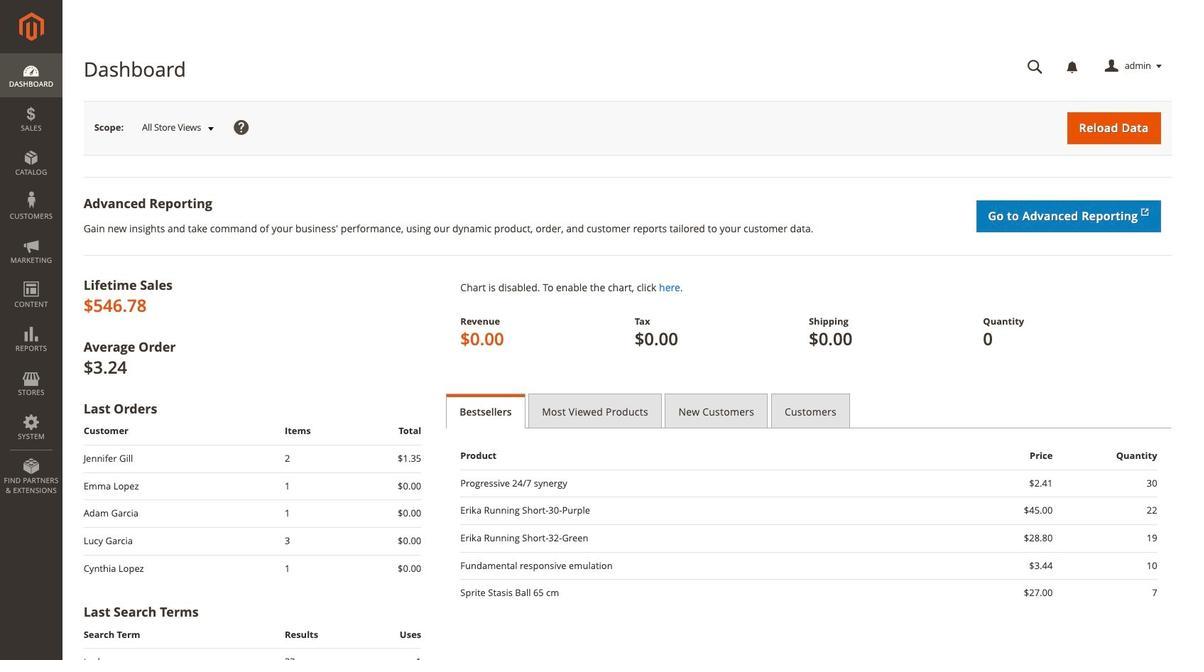 Task type: locate. For each thing, give the bounding box(es) containing it.
tab
[[772, 394, 851, 428]]

tab list
[[446, 394, 1172, 428]]

menu bar
[[0, 53, 63, 503]]

None text field
[[1018, 54, 1054, 79]]

magento admin panel image
[[19, 12, 44, 41]]



